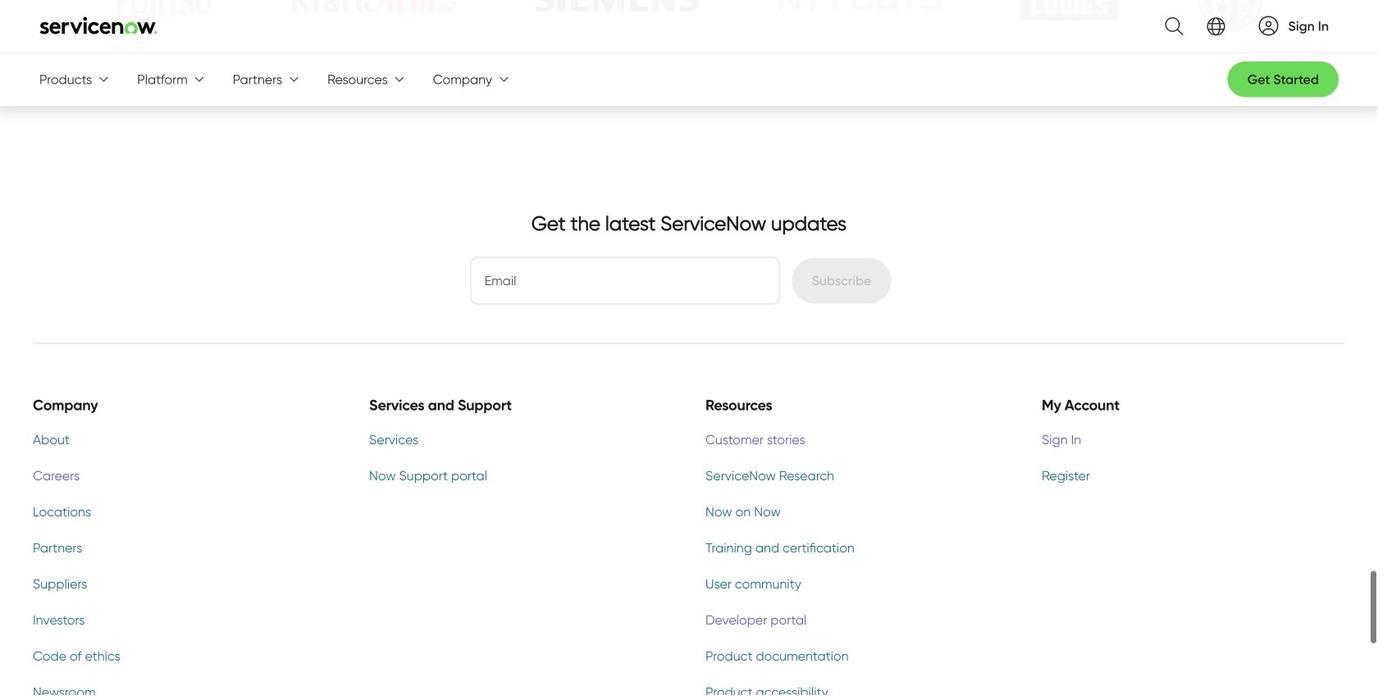 Task type: describe. For each thing, give the bounding box(es) containing it.
arc image
[[1259, 16, 1278, 35]]

Email text field
[[471, 258, 779, 304]]



Task type: vqa. For each thing, say whether or not it's contained in the screenshot.
Email TEXT BOX
yes



Task type: locate. For each thing, give the bounding box(es) containing it.
servicenow image
[[39, 16, 157, 34]]

search image
[[1155, 7, 1183, 45]]



